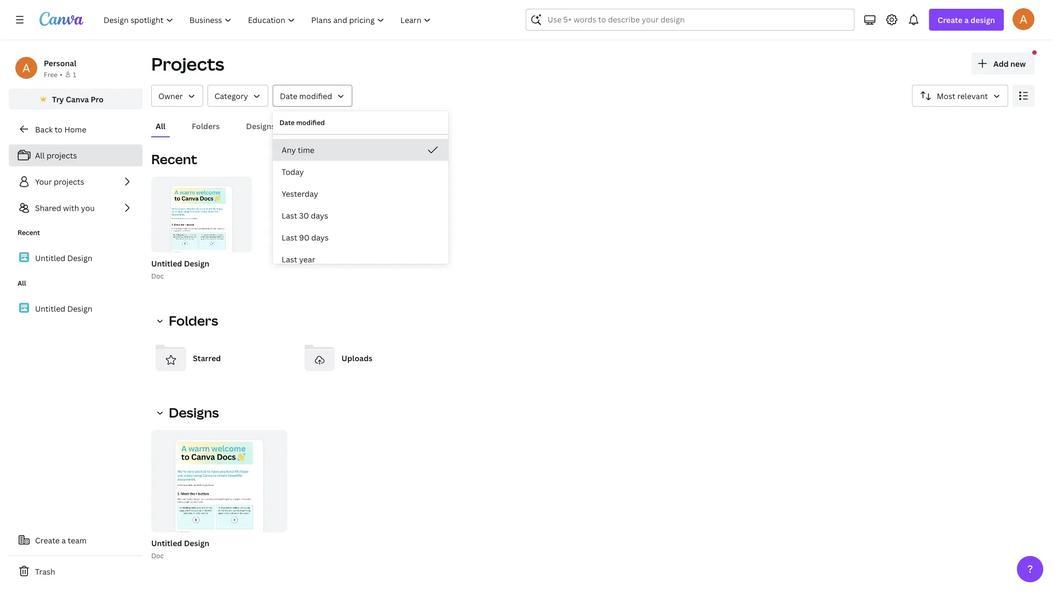 Task type: locate. For each thing, give the bounding box(es) containing it.
add new button
[[972, 53, 1035, 75]]

all for all projects
[[35, 150, 45, 161]]

last for last 90 days
[[282, 233, 297, 243]]

untitled design doc
[[151, 258, 209, 281], [151, 539, 209, 561]]

today button
[[273, 161, 448, 183]]

1 vertical spatial all
[[35, 150, 45, 161]]

your projects link
[[9, 171, 143, 193]]

0 vertical spatial untitled design button
[[151, 257, 209, 271]]

1 vertical spatial folders
[[169, 312, 218, 330]]

create a team
[[35, 536, 87, 546]]

shared with you link
[[9, 197, 143, 219]]

projects
[[47, 150, 77, 161], [54, 177, 84, 187]]

2 vertical spatial all
[[18, 279, 26, 288]]

last
[[282, 211, 297, 221], [282, 233, 297, 243], [282, 255, 297, 265]]

a inside create a team 'button'
[[62, 536, 66, 546]]

to
[[55, 124, 62, 135]]

free •
[[44, 70, 62, 79]]

0 vertical spatial projects
[[47, 150, 77, 161]]

Date modified button
[[273, 85, 353, 107]]

folders inside button
[[192, 121, 220, 131]]

untitled
[[35, 253, 65, 263], [151, 258, 182, 269], [35, 304, 65, 314], [151, 539, 182, 549]]

a left team
[[62, 536, 66, 546]]

•
[[60, 70, 62, 79]]

create left team
[[35, 536, 60, 546]]

last 30 days
[[282, 211, 328, 221]]

30
[[299, 211, 309, 221]]

2 date from the top
[[280, 118, 295, 127]]

most
[[937, 91, 956, 101]]

starred
[[193, 353, 221, 364]]

1 last from the top
[[282, 211, 297, 221]]

0 vertical spatial folders
[[192, 121, 220, 131]]

time
[[298, 145, 314, 155]]

days right 90
[[311, 233, 329, 243]]

None search field
[[526, 9, 855, 31]]

a left design
[[965, 15, 969, 25]]

1 untitled design doc from the top
[[151, 258, 209, 281]]

last left 30
[[282, 211, 297, 221]]

designs button
[[242, 116, 280, 136]]

a for design
[[965, 15, 969, 25]]

2 untitled design button from the top
[[151, 537, 209, 551]]

1 vertical spatial projects
[[54, 177, 84, 187]]

modified
[[299, 91, 332, 101], [296, 118, 325, 127]]

all
[[156, 121, 166, 131], [35, 150, 45, 161], [18, 279, 26, 288]]

1 vertical spatial doc
[[151, 552, 164, 561]]

1 vertical spatial untitled design button
[[151, 537, 209, 551]]

create for create a design
[[938, 15, 963, 25]]

2 untitled design link from the top
[[9, 297, 143, 321]]

folders up starred
[[169, 312, 218, 330]]

0 vertical spatial recent
[[151, 150, 197, 168]]

recent
[[151, 150, 197, 168], [18, 228, 40, 237]]

1 horizontal spatial a
[[965, 15, 969, 25]]

projects right your
[[54, 177, 84, 187]]

0 vertical spatial date
[[280, 91, 297, 101]]

designs inside dropdown button
[[169, 404, 219, 422]]

Search search field
[[548, 9, 833, 30]]

recent down shared
[[18, 228, 40, 237]]

Sort by button
[[912, 85, 1009, 107]]

untitled design link
[[9, 247, 143, 270], [9, 297, 143, 321]]

1 date modified from the top
[[280, 91, 332, 101]]

last inside button
[[282, 233, 297, 243]]

1 vertical spatial untitled design link
[[9, 297, 143, 321]]

1 vertical spatial recent
[[18, 228, 40, 237]]

1 untitled design link from the top
[[9, 247, 143, 270]]

days inside last 90 days button
[[311, 233, 329, 243]]

projects down back to home
[[47, 150, 77, 161]]

year
[[299, 255, 315, 265]]

untitled design
[[35, 253, 92, 263], [35, 304, 92, 314]]

create a design
[[938, 15, 995, 25]]

0 horizontal spatial a
[[62, 536, 66, 546]]

last inside 'button'
[[282, 255, 297, 265]]

0 horizontal spatial create
[[35, 536, 60, 546]]

0 horizontal spatial designs
[[169, 404, 219, 422]]

days right 30
[[311, 211, 328, 221]]

2 date modified from the top
[[280, 118, 325, 127]]

2 doc from the top
[[151, 552, 164, 561]]

0 vertical spatial doc
[[151, 272, 164, 281]]

1 vertical spatial untitled design doc
[[151, 539, 209, 561]]

last left year
[[282, 255, 297, 265]]

today
[[282, 167, 304, 177]]

category
[[215, 91, 248, 101]]

1 vertical spatial date
[[280, 118, 295, 127]]

create inside 'button'
[[35, 536, 60, 546]]

0 vertical spatial days
[[311, 211, 328, 221]]

a
[[965, 15, 969, 25], [62, 536, 66, 546]]

untitled design button
[[151, 257, 209, 271], [151, 537, 209, 551]]

last left 90
[[282, 233, 297, 243]]

shared
[[35, 203, 61, 213]]

0 vertical spatial untitled design doc
[[151, 258, 209, 281]]

design
[[971, 15, 995, 25]]

back to home
[[35, 124, 86, 135]]

2 vertical spatial last
[[282, 255, 297, 265]]

folders button
[[151, 310, 225, 332]]

Owner button
[[151, 85, 203, 107]]

1 vertical spatial days
[[311, 233, 329, 243]]

1 horizontal spatial create
[[938, 15, 963, 25]]

doc
[[151, 272, 164, 281], [151, 552, 164, 561]]

pro
[[91, 94, 104, 104]]

list containing all projects
[[9, 145, 143, 219]]

a for team
[[62, 536, 66, 546]]

list
[[9, 145, 143, 219]]

you
[[81, 203, 95, 213]]

0 horizontal spatial all
[[18, 279, 26, 288]]

last inside button
[[282, 211, 297, 221]]

all inside button
[[156, 121, 166, 131]]

back to home link
[[9, 118, 143, 140]]

days for last 30 days
[[311, 211, 328, 221]]

1 vertical spatial date modified
[[280, 118, 325, 127]]

1 vertical spatial create
[[35, 536, 60, 546]]

new
[[1011, 58, 1026, 69]]

folders down category
[[192, 121, 220, 131]]

trash
[[35, 567, 55, 577]]

1 vertical spatial a
[[62, 536, 66, 546]]

days for last 90 days
[[311, 233, 329, 243]]

yesterday button
[[273, 183, 448, 205]]

1 vertical spatial designs
[[169, 404, 219, 422]]

1 vertical spatial last
[[282, 233, 297, 243]]

all projects
[[35, 150, 77, 161]]

1 vertical spatial untitled design
[[35, 304, 92, 314]]

1 date from the top
[[280, 91, 297, 101]]

1 horizontal spatial designs
[[246, 121, 275, 131]]

all projects link
[[9, 145, 143, 167]]

try canva pro
[[52, 94, 104, 104]]

0 horizontal spatial recent
[[18, 228, 40, 237]]

create for create a team
[[35, 536, 60, 546]]

days
[[311, 211, 328, 221], [311, 233, 329, 243]]

design
[[67, 253, 92, 263], [184, 258, 209, 269], [67, 304, 92, 314], [184, 539, 209, 549]]

a inside create a design dropdown button
[[965, 15, 969, 25]]

create left design
[[938, 15, 963, 25]]

list box
[[273, 139, 448, 271]]

modified inside button
[[299, 91, 332, 101]]

folders
[[192, 121, 220, 131], [169, 312, 218, 330]]

0 vertical spatial modified
[[299, 91, 332, 101]]

any time
[[282, 145, 314, 155]]

0 vertical spatial all
[[156, 121, 166, 131]]

0 vertical spatial date modified
[[280, 91, 332, 101]]

personal
[[44, 58, 76, 68]]

create
[[938, 15, 963, 25], [35, 536, 60, 546]]

create inside dropdown button
[[938, 15, 963, 25]]

Category button
[[207, 85, 268, 107]]

top level navigation element
[[96, 9, 440, 31]]

0 vertical spatial create
[[938, 15, 963, 25]]

2 horizontal spatial all
[[156, 121, 166, 131]]

0 vertical spatial untitled design link
[[9, 247, 143, 270]]

3 last from the top
[[282, 255, 297, 265]]

date modified
[[280, 91, 332, 101], [280, 118, 325, 127]]

1 untitled design from the top
[[35, 253, 92, 263]]

date
[[280, 91, 297, 101], [280, 118, 295, 127]]

1 horizontal spatial all
[[35, 150, 45, 161]]

date right category button
[[280, 91, 297, 101]]

2 untitled design doc from the top
[[151, 539, 209, 561]]

list box containing any time
[[273, 139, 448, 271]]

designs
[[246, 121, 275, 131], [169, 404, 219, 422]]

days inside last 30 days button
[[311, 211, 328, 221]]

add new
[[994, 58, 1026, 69]]

2 last from the top
[[282, 233, 297, 243]]

back
[[35, 124, 53, 135]]

recent down all button
[[151, 150, 197, 168]]

1 untitled design button from the top
[[151, 257, 209, 271]]

0 vertical spatial designs
[[246, 121, 275, 131]]

1
[[73, 70, 76, 79]]

uploads link
[[300, 339, 440, 378]]

0 vertical spatial untitled design
[[35, 253, 92, 263]]

date up "any"
[[280, 118, 295, 127]]

0 vertical spatial last
[[282, 211, 297, 221]]

0 vertical spatial a
[[965, 15, 969, 25]]



Task type: describe. For each thing, give the bounding box(es) containing it.
folders inside dropdown button
[[169, 312, 218, 330]]

any time button
[[273, 139, 448, 161]]

projects for your projects
[[54, 177, 84, 187]]

create a design button
[[929, 9, 1004, 31]]

canva
[[66, 94, 89, 104]]

last 90 days option
[[273, 227, 448, 249]]

free
[[44, 70, 58, 79]]

shared with you
[[35, 203, 95, 213]]

uploads
[[342, 353, 373, 364]]

any time option
[[273, 139, 448, 161]]

designs button
[[151, 402, 226, 424]]

last year
[[282, 255, 315, 265]]

most relevant
[[937, 91, 988, 101]]

trash link
[[9, 561, 143, 583]]

all button
[[151, 116, 170, 136]]

folders button
[[187, 116, 224, 136]]

create a team button
[[9, 530, 143, 552]]

last 30 days button
[[273, 205, 448, 227]]

date inside button
[[280, 91, 297, 101]]

1 doc from the top
[[151, 272, 164, 281]]

projects
[[151, 52, 224, 76]]

yesterday option
[[273, 183, 448, 205]]

last for last 30 days
[[282, 211, 297, 221]]

relevant
[[958, 91, 988, 101]]

90
[[299, 233, 310, 243]]

designs inside button
[[246, 121, 275, 131]]

last year button
[[273, 249, 448, 271]]

last 90 days
[[282, 233, 329, 243]]

last 30 days option
[[273, 205, 448, 227]]

home
[[64, 124, 86, 135]]

yesterday
[[282, 189, 318, 199]]

1 vertical spatial modified
[[296, 118, 325, 127]]

try canva pro button
[[9, 89, 143, 110]]

all for all button
[[156, 121, 166, 131]]

projects for all projects
[[47, 150, 77, 161]]

2 untitled design from the top
[[35, 304, 92, 314]]

add
[[994, 58, 1009, 69]]

last year option
[[273, 249, 448, 271]]

any
[[282, 145, 296, 155]]

owner
[[158, 91, 183, 101]]

your projects
[[35, 177, 84, 187]]

today option
[[273, 161, 448, 183]]

apple lee image
[[1013, 8, 1035, 30]]

try
[[52, 94, 64, 104]]

date modified inside button
[[280, 91, 332, 101]]

starred link
[[151, 339, 291, 378]]

team
[[68, 536, 87, 546]]

last for last year
[[282, 255, 297, 265]]

last 90 days button
[[273, 227, 448, 249]]

your
[[35, 177, 52, 187]]

1 horizontal spatial recent
[[151, 150, 197, 168]]

with
[[63, 203, 79, 213]]



Task type: vqa. For each thing, say whether or not it's contained in the screenshot.
2nd doc from the bottom of the page
yes



